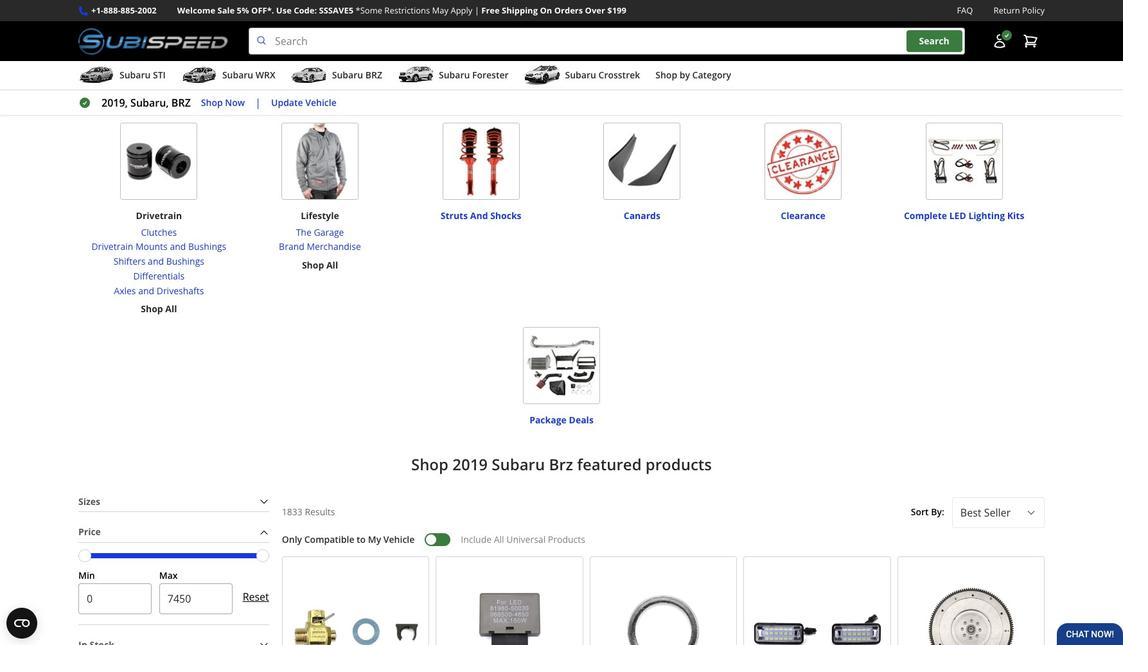 Task type: locate. For each thing, give the bounding box(es) containing it.
1 vertical spatial drivetrain
[[92, 241, 133, 253]]

chassis bracing link
[[417, 65, 546, 79]]

shop inside wheels and accessories shop all
[[785, 40, 807, 52]]

up
[[345, 22, 357, 34], [181, 36, 193, 48]]

and down lights
[[323, 80, 339, 92]]

1 horizontal spatial accessories
[[805, 22, 853, 34]]

up inside engine exhausts engine dress up air induction motor builds cooling shop all
[[181, 36, 193, 48]]

suspension inside suspension bushings chassis bracing steering
[[437, 51, 485, 63]]

1 vertical spatial kits
[[970, 80, 985, 92]]

reset button
[[243, 582, 269, 613]]

forester
[[472, 69, 509, 81]]

interior down over
[[581, 22, 612, 34]]

accessories
[[655, 22, 703, 34], [805, 22, 853, 34]]

shop 2019 subaru brz featured products
[[411, 453, 712, 475]]

tail
[[299, 65, 314, 78]]

interior up interior trim and accessories
[[625, 5, 660, 17]]

fumoto quick engine oil drain valve - 2015-2024 subaru wrx / 2014-2018 forester / 2013-2016 scion fr-s / 2013-2020 subaru brz / 2017-2019 toyota 86 image
[[288, 562, 424, 645]]

shop inside engine exhausts engine dress up air induction motor builds cooling shop all
[[141, 99, 163, 111]]

kits down upgrade at top
[[970, 80, 985, 92]]

shop all down light mounting and hardware "link"
[[302, 99, 338, 111]]

cooling link
[[125, 79, 193, 94]]

Select... button
[[952, 497, 1045, 528]]

0 horizontal spatial kits
[[970, 80, 985, 92]]

exterior dress up link
[[257, 21, 383, 36]]

all inside lifestyle the garage brand merchandise shop all
[[326, 259, 338, 271]]

shop all down gauges "link"
[[624, 84, 660, 96]]

0 vertical spatial brz
[[365, 69, 382, 81]]

1 horizontal spatial |
[[475, 4, 479, 16]]

over
[[585, 4, 605, 16]]

shop down wheels and accessories link
[[785, 40, 807, 52]]

code:
[[294, 4, 317, 16]]

shop left by
[[656, 69, 677, 81]]

shop all
[[624, 84, 660, 96], [302, 99, 338, 111]]

exterior down code:
[[283, 22, 316, 34]]

interior
[[625, 5, 660, 17], [581, 22, 612, 34]]

1 vertical spatial |
[[255, 96, 261, 110]]

subaru for subaru wrx
[[222, 69, 253, 81]]

package deals link
[[530, 408, 594, 426]]

exhausts link
[[125, 21, 193, 36]]

dress up induction
[[155, 36, 179, 48]]

drivetrain up shifters
[[92, 241, 133, 253]]

subaru sti button
[[78, 64, 166, 89]]

select... image
[[1026, 508, 1037, 518]]

subaru forester button
[[398, 64, 509, 89]]

exterior up exterior dress up at top
[[302, 5, 338, 17]]

bushings down clutches link
[[188, 241, 226, 253]]

shipping
[[502, 4, 538, 16]]

$199
[[607, 4, 627, 16]]

shop inside drivetrain clutches drivetrain mounts and bushings shifters and bushings differentials axles and driveshafts shop all
[[141, 303, 163, 315]]

1 horizontal spatial dress
[[319, 22, 342, 34]]

the garage link
[[279, 225, 361, 240]]

0 horizontal spatial dress
[[155, 36, 179, 48]]

and inside interior trim and accessories link
[[636, 22, 652, 34]]

0 vertical spatial drivetrain
[[136, 210, 182, 222]]

brz left a subaru forester thumbnail image
[[365, 69, 382, 81]]

1 vertical spatial exterior
[[283, 22, 316, 34]]

1 vertical spatial shop all
[[302, 99, 338, 111]]

subaru inside dropdown button
[[332, 69, 363, 81]]

all down cooling link
[[165, 99, 177, 111]]

drivetrain
[[136, 210, 182, 222], [92, 241, 133, 253]]

1 vertical spatial dress
[[155, 36, 179, 48]]

engine exhausts engine dress up air induction motor builds cooling shop all
[[125, 5, 193, 111]]

and right wheels
[[786, 22, 802, 34]]

1 horizontal spatial shop all
[[624, 84, 660, 96]]

axles and driveshafts link
[[92, 284, 226, 298]]

0 vertical spatial exterior
[[302, 5, 338, 17]]

subaru wrx button
[[181, 64, 276, 89]]

dress down sssave5
[[319, 22, 342, 34]]

bushings up bracing
[[487, 51, 526, 63]]

rotors
[[964, 36, 991, 48]]

shop down axles and driveshafts link in the top left of the page
[[141, 303, 163, 315]]

exterior for exterior dress up
[[283, 22, 316, 34]]

2019,
[[102, 96, 128, 110]]

include all universal products
[[461, 534, 585, 546]]

all down wheels and accessories link
[[810, 40, 821, 52]]

+1-888-885-2002 link
[[91, 4, 157, 17]]

only
[[282, 534, 302, 546]]

complete
[[904, 210, 947, 222]]

hardware
[[341, 80, 383, 92]]

suspension for chassis
[[437, 51, 485, 63]]

exedy oem replacement flywheel - 2013-2016 scion fr-s / 2006-2017 subaru wrx / 2013-2017 brz / 2006-2009 forester xt image
[[903, 562, 1039, 645]]

0 horizontal spatial drivetrain
[[92, 241, 133, 253]]

brake pads link
[[924, 21, 1005, 36]]

0 vertical spatial interior
[[625, 5, 660, 17]]

0 vertical spatial bushings
[[487, 51, 526, 63]]

and down drivetrain mounts and bushings link
[[148, 255, 164, 267]]

package deals image image
[[523, 327, 600, 404]]

1 vertical spatial suspension
[[417, 22, 465, 34]]

brake up brake rotors link
[[941, 22, 965, 34]]

drivetrain up clutches
[[136, 210, 182, 222]]

2 vertical spatial suspension
[[437, 51, 485, 63]]

dress inside engine exhausts engine dress up air induction motor builds cooling shop all
[[155, 36, 179, 48]]

and
[[636, 22, 652, 34], [786, 22, 802, 34], [323, 80, 339, 92], [170, 241, 186, 253], [148, 255, 164, 267], [138, 284, 154, 297]]

1 horizontal spatial brz
[[365, 69, 382, 81]]

products
[[646, 453, 712, 475]]

shop down brand merchandise link
[[302, 259, 324, 271]]

0 horizontal spatial interior
[[581, 22, 612, 34]]

clearance image image
[[765, 123, 842, 200]]

by
[[680, 69, 690, 81]]

2 accessories from the left
[[805, 22, 853, 34]]

sort
[[911, 506, 929, 518]]

1 horizontal spatial kits
[[989, 51, 1005, 63]]

seats
[[631, 51, 653, 63]]

1 horizontal spatial drivetrain
[[136, 210, 182, 222]]

vehicle
[[305, 96, 337, 108], [384, 534, 415, 546]]

struts and shocks image image
[[443, 123, 520, 200]]

0 horizontal spatial up
[[181, 36, 193, 48]]

interior for interior
[[625, 5, 660, 17]]

up down sssave5
[[345, 22, 357, 34]]

1 horizontal spatial vehicle
[[384, 534, 415, 546]]

complete led lighting kits
[[904, 210, 1025, 222]]

exterior for exterior
[[302, 5, 338, 17]]

1833
[[282, 506, 303, 518]]

accessories up 'seats' link
[[655, 22, 703, 34]]

|
[[475, 4, 479, 16], [255, 96, 261, 110]]

suspension
[[456, 5, 507, 17], [417, 22, 465, 34], [437, 51, 485, 63]]

kits right lighting
[[1008, 210, 1025, 222]]

light mounting and hardware link
[[257, 79, 383, 94]]

1 vertical spatial brz
[[171, 96, 191, 110]]

interior for interior trim and accessories
[[581, 22, 612, 34]]

2 vertical spatial bushings
[[166, 255, 204, 267]]

shop all link down gauges "link"
[[624, 83, 660, 98]]

suspension down may at the top left
[[417, 22, 465, 34]]

wheels
[[753, 22, 784, 34]]

0 horizontal spatial accessories
[[655, 22, 703, 34]]

0 vertical spatial |
[[475, 4, 479, 16]]

all down light mounting and hardware "link"
[[326, 99, 338, 111]]

brake kits link
[[924, 79, 1005, 94]]

adjustment
[[497, 22, 546, 34]]

0 horizontal spatial shop all
[[302, 99, 338, 111]]

2 horizontal spatial kits
[[1008, 210, 1025, 222]]

1 vertical spatial vehicle
[[384, 534, 415, 546]]

888-
[[103, 4, 121, 16]]

wheels and accessories link
[[753, 21, 853, 36]]

the
[[296, 226, 312, 238]]

2 vertical spatial kits
[[1008, 210, 1025, 222]]

a subaru wrx thumbnail image image
[[181, 66, 217, 85]]

lights
[[316, 65, 341, 78]]

a subaru brz thumbnail image image
[[291, 66, 327, 85]]

accessories inside wheels and accessories shop all
[[805, 22, 853, 34]]

| down light
[[255, 96, 261, 110]]

1 vertical spatial interior
[[581, 22, 612, 34]]

vehicle inside button
[[305, 96, 337, 108]]

a subaru sti thumbnail image image
[[78, 66, 114, 85]]

suspension up suspension height adjustment
[[456, 5, 507, 17]]

vehicle down light mounting and hardware "link"
[[305, 96, 337, 108]]

brz down cooling link
[[171, 96, 191, 110]]

and inside body components tail lights light mounting and hardware
[[323, 80, 339, 92]]

struts and shocks
[[441, 210, 522, 222]]

suspension up the chassis
[[437, 51, 485, 63]]

engine up air
[[125, 36, 153, 48]]

0 vertical spatial shop all
[[624, 84, 660, 96]]

vehicle right my
[[384, 534, 415, 546]]

0 horizontal spatial |
[[255, 96, 261, 110]]

and right trim
[[636, 22, 652, 34]]

results
[[305, 506, 335, 518]]

differentials
[[133, 270, 185, 282]]

interior trim and accessories
[[581, 22, 703, 34]]

subaru sti
[[120, 69, 166, 81]]

| left free
[[475, 4, 479, 16]]

off*.
[[251, 4, 274, 16]]

height
[[467, 22, 495, 34]]

shop down cooling link
[[141, 99, 163, 111]]

seats link
[[576, 50, 708, 65]]

clutches
[[141, 226, 177, 238]]

all down merchandise
[[326, 259, 338, 271]]

suspension bushings link
[[417, 50, 546, 65]]

welcome
[[177, 4, 215, 16]]

up up induction
[[181, 36, 193, 48]]

shop left 2019
[[411, 453, 449, 475]]

1 horizontal spatial interior
[[625, 5, 660, 17]]

subaru forester
[[439, 69, 509, 81]]

all down driveshafts
[[165, 303, 177, 315]]

and
[[470, 210, 488, 222]]

lighting
[[969, 210, 1005, 222]]

clearance link
[[781, 204, 826, 222]]

compatible
[[304, 534, 354, 546]]

5%
[[237, 4, 249, 16]]

subaru,
[[131, 96, 169, 110]]

sti
[[153, 69, 166, 81]]

brz
[[365, 69, 382, 81], [171, 96, 191, 110]]

1 vertical spatial up
[[181, 36, 193, 48]]

open widget image
[[6, 608, 37, 639]]

restrictions
[[385, 4, 430, 16]]

0 vertical spatial kits
[[989, 51, 1005, 63]]

motor
[[132, 65, 158, 78]]

min
[[78, 569, 95, 582]]

on
[[540, 4, 552, 16]]

accessories right wheels
[[805, 22, 853, 34]]

0 horizontal spatial vehicle
[[305, 96, 337, 108]]

shop down light mounting and hardware "link"
[[302, 99, 324, 111]]

engine up 'exhausts'
[[144, 5, 174, 17]]

shop down gauges "link"
[[624, 84, 646, 96]]

a subaru forester thumbnail image image
[[398, 66, 434, 85]]

kits down button "image"
[[989, 51, 1005, 63]]

use
[[276, 4, 292, 16]]

bushings up driveshafts
[[166, 255, 204, 267]]

0 vertical spatial dress
[[319, 22, 342, 34]]

0 horizontal spatial brz
[[171, 96, 191, 110]]

all down gauges "link"
[[649, 84, 660, 96]]

0 vertical spatial up
[[345, 22, 357, 34]]

drivetrain image image
[[120, 123, 198, 200]]

0 vertical spatial vehicle
[[305, 96, 337, 108]]

welcome sale 5% off*. use code: sssave5 *some restrictions may apply | free shipping on orders over $199
[[177, 4, 627, 16]]

shop all for body components
[[302, 99, 338, 111]]

lifestyle image image
[[281, 123, 359, 200]]

shop all link down axles and driveshafts link in the top left of the page
[[141, 302, 177, 317]]



Task type: describe. For each thing, give the bounding box(es) containing it.
all inside engine exhausts engine dress up air induction motor builds cooling shop all
[[165, 99, 177, 111]]

brake kits
[[943, 80, 985, 92]]

1 horizontal spatial up
[[345, 22, 357, 34]]

struts and shocks link
[[441, 204, 522, 222]]

0 vertical spatial suspension
[[456, 5, 507, 17]]

canards link
[[624, 204, 661, 222]]

reset
[[243, 590, 269, 604]]

body components link
[[257, 50, 383, 65]]

suspension for adjustment
[[417, 22, 465, 34]]

brake pads brake rotors brake upgrade kits
[[924, 22, 1005, 63]]

steering link
[[417, 79, 546, 94]]

driveshafts
[[157, 284, 204, 297]]

brz
[[549, 453, 573, 475]]

builds
[[160, 65, 186, 78]]

all inside wheels and accessories shop all
[[810, 40, 821, 52]]

shop all link down wheels and accessories link
[[785, 39, 821, 54]]

subaru brz button
[[291, 64, 382, 89]]

brake down brake pads link
[[937, 36, 962, 48]]

bracing
[[482, 65, 514, 78]]

subaru for subaru sti
[[120, 69, 151, 81]]

shifters and bushings link
[[92, 255, 226, 269]]

shop all link down light mounting and hardware "link"
[[302, 98, 338, 113]]

merchandise
[[307, 241, 361, 253]]

Max text field
[[159, 583, 232, 614]]

shop all link down cooling link
[[141, 98, 177, 113]]

subaru crosstrek button
[[524, 64, 640, 89]]

package
[[530, 414, 567, 426]]

complete led lighting kits link
[[904, 204, 1025, 222]]

1 vertical spatial bushings
[[188, 241, 226, 253]]

kits inside brake pads brake rotors brake upgrade kits
[[989, 51, 1005, 63]]

wheels and accessories shop all
[[753, 22, 853, 52]]

885-
[[121, 4, 138, 16]]

brz inside dropdown button
[[365, 69, 382, 81]]

subaru oem oil drain plug gasket - 2015-2022 wrx / 13+ brz / 14+ forester / 13+ crosstrek / 17+ impreza / 2013+ fr-s / brz / 86 image
[[596, 562, 731, 645]]

sizes
[[78, 495, 100, 507]]

complete led lighting kits image image
[[926, 123, 1003, 200]]

search button
[[906, 30, 963, 52]]

bushings inside suspension bushings chassis bracing steering
[[487, 51, 526, 63]]

gauges link
[[576, 65, 708, 79]]

interior trim and accessories link
[[576, 21, 708, 36]]

shop inside lifestyle the garage brand merchandise shop all
[[302, 259, 324, 271]]

led
[[950, 210, 966, 222]]

may
[[432, 4, 449, 16]]

button image
[[992, 33, 1008, 49]]

kits inside "link"
[[1008, 210, 1025, 222]]

axles
[[114, 284, 136, 297]]

light
[[257, 80, 278, 92]]

free
[[482, 4, 500, 16]]

minimum slider
[[78, 550, 91, 562]]

sssave5
[[319, 4, 354, 16]]

1 vertical spatial engine
[[125, 36, 153, 48]]

trim
[[615, 22, 634, 34]]

shop all for gauges
[[624, 84, 660, 96]]

brake upgrade kits link
[[924, 50, 1005, 65]]

shop all link down brand merchandise link
[[302, 258, 338, 273]]

wrx
[[256, 69, 276, 81]]

shop inside dropdown button
[[656, 69, 677, 81]]

brand merchandise link
[[279, 240, 361, 255]]

lifestyle the garage brand merchandise shop all
[[279, 210, 361, 271]]

garage
[[314, 226, 344, 238]]

subispeed logo image
[[78, 28, 228, 55]]

return policy link
[[994, 4, 1045, 17]]

Min text field
[[78, 583, 152, 614]]

deals
[[569, 414, 594, 426]]

products
[[548, 534, 585, 546]]

olm led hyperblink module - 2015-2021 subaru wrx / sti / 2014-2018 forester / 2013-2017 crosstrek / 2012-2016 impreza / 2010-2014 outback / 2013-2016 scion fr-s / 2013-2020 subaru brz / 2017-2019 toyota 86 image
[[442, 562, 578, 645]]

2019, subaru, brz
[[102, 96, 191, 110]]

sort by:
[[911, 506, 945, 518]]

return
[[994, 4, 1020, 16]]

shop now link
[[201, 96, 245, 110]]

+1-888-885-2002
[[91, 4, 157, 16]]

and down clutches link
[[170, 241, 186, 253]]

body components tail lights light mounting and hardware
[[257, 51, 383, 92]]

all inside drivetrain clutches drivetrain mounts and bushings shifters and bushings differentials axles and driveshafts shop all
[[165, 303, 177, 315]]

brake down search
[[924, 51, 948, 63]]

drivetrain mounts and bushings link
[[92, 240, 226, 255]]

a subaru crosstrek thumbnail image image
[[524, 66, 560, 85]]

sizes button
[[78, 492, 269, 512]]

2019
[[453, 453, 488, 475]]

morimoto xb led license plate housing lights - 2015-2021 subaru wrx / sti / 2016-2021 crosstrek / 2011-2017 impreza / 2013-2016 scion fr-s / 2013-2020 subaru brz / 2017-2019 toyota 86 image
[[749, 562, 885, 645]]

suspension height adjustment
[[417, 22, 546, 34]]

subaru for subaru forester
[[439, 69, 470, 81]]

now
[[225, 96, 245, 108]]

subaru wrx
[[222, 69, 276, 81]]

suspension bushings chassis bracing steering
[[437, 51, 526, 92]]

*some
[[356, 4, 382, 16]]

pads
[[968, 22, 988, 34]]

maximum slider
[[256, 550, 269, 562]]

drivetrain clutches drivetrain mounts and bushings shifters and bushings differentials axles and driveshafts shop all
[[92, 210, 226, 315]]

mounting
[[280, 80, 321, 92]]

price
[[78, 526, 101, 538]]

shop by category
[[656, 69, 731, 81]]

category
[[693, 69, 731, 81]]

air
[[132, 51, 144, 63]]

brake rotors link
[[924, 36, 1005, 50]]

components
[[305, 51, 359, 63]]

and inside wheels and accessories shop all
[[786, 22, 802, 34]]

canards image image
[[604, 123, 681, 200]]

and down differentials link
[[138, 284, 154, 297]]

shop left now
[[201, 96, 223, 108]]

exhausts
[[140, 22, 178, 34]]

universal
[[507, 534, 546, 546]]

cooling
[[143, 80, 175, 92]]

package deals
[[530, 414, 594, 426]]

0 vertical spatial engine
[[144, 5, 174, 17]]

1 accessories from the left
[[655, 22, 703, 34]]

subaru for subaru brz
[[332, 69, 363, 81]]

engine dress up link
[[125, 36, 193, 50]]

chassis
[[449, 65, 480, 78]]

orders
[[554, 4, 583, 16]]

gauges
[[627, 65, 658, 78]]

search
[[919, 35, 950, 47]]

1833 results
[[282, 506, 335, 518]]

update vehicle
[[271, 96, 337, 108]]

clearance
[[781, 210, 826, 222]]

featured
[[577, 453, 642, 475]]

subaru for subaru crosstrek
[[565, 69, 596, 81]]

brake down brake upgrade kits link
[[943, 80, 968, 92]]

my
[[368, 534, 381, 546]]

all right include at the left bottom of page
[[494, 534, 504, 546]]

search input field
[[249, 28, 965, 55]]



